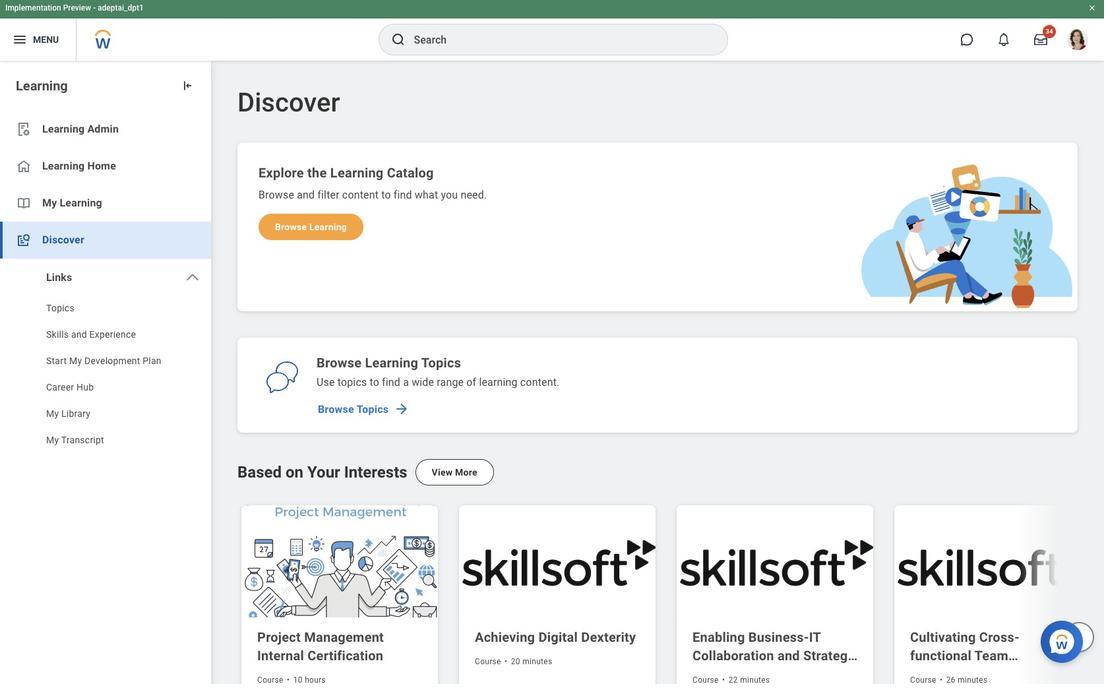 Task type: describe. For each thing, give the bounding box(es) containing it.
my library link
[[0, 402, 211, 428]]

home image
[[16, 158, 32, 174]]

browse topics
[[318, 403, 389, 415]]

achieving digital dexterity link
[[475, 628, 643, 647]]

career
[[46, 382, 74, 393]]

skills and experience link
[[0, 323, 211, 349]]

my for my library
[[46, 408, 59, 419]]

topics link
[[0, 296, 211, 323]]

preview
[[63, 3, 91, 13]]

learning inside browse learning topics use topics to find a wide range of learning content.
[[365, 355, 418, 371]]

management
[[304, 629, 384, 645]]

34 button
[[1027, 25, 1056, 54]]

learning down filter
[[309, 222, 347, 232]]

inbox large image
[[1035, 33, 1048, 46]]

hub
[[77, 382, 94, 393]]

learning up my learning
[[42, 160, 85, 172]]

filter
[[318, 189, 340, 201]]

notifications large image
[[998, 33, 1011, 46]]

browse for browse learning
[[275, 222, 307, 232]]

menu
[[33, 34, 59, 45]]

explore
[[259, 165, 304, 181]]

skills and experience
[[46, 329, 136, 340]]

implementation preview -   adeptai_dpt1
[[5, 3, 144, 13]]

business-
[[749, 629, 809, 645]]

use
[[317, 376, 335, 389]]

library
[[61, 408, 90, 419]]

learning home
[[42, 160, 116, 172]]

discover link
[[0, 222, 211, 259]]

your
[[307, 463, 340, 482]]

and for skills
[[71, 329, 87, 340]]

on
[[286, 463, 304, 482]]

topics inside browse learning topics use topics to find a wide range of learning content.
[[421, 355, 461, 371]]

and for browse
[[297, 189, 315, 201]]

-
[[93, 3, 96, 13]]

minutes
[[523, 657, 553, 666]]

0 horizontal spatial discover
[[42, 234, 84, 246]]

find inside browse learning topics use topics to find a wide range of learning content.
[[382, 376, 401, 389]]

digital
[[539, 629, 578, 645]]

career hub link
[[0, 375, 211, 402]]

based
[[238, 463, 282, 482]]

Search Workday  search field
[[414, 25, 700, 54]]

development
[[85, 356, 140, 366]]

list containing topics
[[0, 296, 211, 455]]

more
[[455, 467, 477, 478]]

my transcript
[[46, 435, 104, 445]]

browse for browse and filter content to find what you need.
[[259, 189, 294, 201]]

report parameter image
[[16, 121, 32, 137]]

menu banner
[[0, 0, 1104, 61]]

34
[[1046, 28, 1054, 35]]

view more
[[432, 467, 477, 478]]

learning down menu dropdown button
[[16, 78, 68, 94]]

enabling business-it collaboration and strategic alignment link
[[693, 628, 860, 682]]

achieving
[[475, 629, 535, 645]]

collaboration inside enabling business-it collaboration and strategic alignment
[[693, 648, 774, 664]]

my learning link
[[0, 185, 211, 222]]

certification
[[308, 648, 384, 664]]

team
[[975, 648, 1009, 664]]

collaboration inside cultivating cross- functional team collaboration
[[911, 666, 992, 682]]

internal
[[257, 648, 304, 664]]

menu button
[[0, 18, 76, 61]]

learning
[[479, 376, 518, 389]]

arrow right image
[[394, 401, 410, 417]]

browse learning link
[[259, 214, 364, 240]]

dexterity
[[581, 629, 636, 645]]

20
[[511, 657, 520, 666]]

start
[[46, 356, 67, 366]]

enabling business-it collaboration and strategic alignment
[[693, 629, 859, 682]]

the
[[308, 165, 327, 181]]

what
[[415, 189, 438, 201]]

interests
[[344, 463, 407, 482]]

book open image
[[16, 195, 32, 211]]

start my development plan link
[[0, 349, 211, 375]]

implementation
[[5, 3, 61, 13]]

links button
[[0, 259, 211, 296]]

my for my transcript
[[46, 435, 59, 445]]

0 vertical spatial find
[[394, 189, 412, 201]]

learning home link
[[0, 148, 211, 185]]

project management internal certification link
[[257, 628, 425, 665]]

cultivating cross- functional team collaboration link
[[911, 628, 1078, 682]]

browse learning topics use topics to find a wide range of learning content.
[[317, 355, 560, 389]]

course
[[475, 657, 501, 666]]



Task type: locate. For each thing, give the bounding box(es) containing it.
my left transcript
[[46, 435, 59, 445]]

2 vertical spatial topics
[[357, 403, 389, 415]]

0 vertical spatial topics
[[46, 303, 74, 313]]

list
[[0, 111, 211, 455], [0, 296, 211, 455], [238, 501, 1104, 684]]

a
[[403, 376, 409, 389]]

justify image
[[12, 32, 28, 48]]

you
[[441, 189, 458, 201]]

list containing learning admin
[[0, 111, 211, 455]]

learning admin
[[42, 123, 119, 135]]

collaboration up "alignment"
[[693, 648, 774, 664]]

browse inside browse learning topics use topics to find a wide range of learning content.
[[317, 355, 362, 371]]

1 vertical spatial collaboration
[[911, 666, 992, 682]]

my inside my transcript link
[[46, 435, 59, 445]]

project management internal certification
[[257, 629, 384, 664]]

0 horizontal spatial and
[[71, 329, 87, 340]]

close environment banner image
[[1089, 4, 1097, 12]]

content
[[342, 189, 379, 201]]

plan
[[143, 356, 162, 366]]

my library
[[46, 408, 90, 419]]

need.
[[461, 189, 487, 201]]

home
[[87, 160, 116, 172]]

of
[[467, 376, 477, 389]]

browse and filter content to find what you need.
[[259, 189, 487, 201]]

start my development plan
[[46, 356, 162, 366]]

it
[[809, 629, 821, 645]]

20 minutes
[[511, 657, 553, 666]]

topics
[[46, 303, 74, 313], [421, 355, 461, 371], [357, 403, 389, 415]]

my
[[42, 197, 57, 209], [69, 356, 82, 366], [46, 408, 59, 419], [46, 435, 59, 445]]

range
[[437, 376, 464, 389]]

my for my learning
[[42, 197, 57, 209]]

0 vertical spatial to
[[381, 189, 391, 201]]

browse for browse learning topics use topics to find a wide range of learning content.
[[317, 355, 362, 371]]

transformation import image
[[181, 79, 194, 92]]

find
[[394, 189, 412, 201], [382, 376, 401, 389]]

browse for browse topics
[[318, 403, 354, 415]]

explore the learning catalog
[[259, 165, 434, 181]]

and right "skills"
[[71, 329, 87, 340]]

learning down learning home
[[60, 197, 102, 209]]

alignment
[[693, 666, 755, 682]]

my inside start my development plan link
[[69, 356, 82, 366]]

1 horizontal spatial collaboration
[[911, 666, 992, 682]]

1 vertical spatial find
[[382, 376, 401, 389]]

skills
[[46, 329, 69, 340]]

transcript
[[61, 435, 104, 445]]

and down business-
[[778, 648, 800, 664]]

my learning
[[42, 197, 102, 209]]

to right topics
[[370, 376, 379, 389]]

chevron right image
[[1073, 631, 1085, 643]]

0 vertical spatial and
[[297, 189, 315, 201]]

project
[[257, 629, 301, 645]]

based on your interests
[[238, 463, 407, 482]]

achieving digital dexterity
[[475, 629, 636, 645]]

to inside browse learning topics use topics to find a wide range of learning content.
[[370, 376, 379, 389]]

experience
[[89, 329, 136, 340]]

catalog
[[387, 165, 434, 181]]

2 horizontal spatial topics
[[421, 355, 461, 371]]

cultivating
[[911, 629, 976, 645]]

learning left admin
[[42, 123, 85, 135]]

1 horizontal spatial and
[[297, 189, 315, 201]]

view
[[432, 467, 453, 478]]

wide
[[412, 376, 434, 389]]

to right content
[[381, 189, 391, 201]]

my transcript link
[[0, 428, 211, 455]]

search image
[[390, 32, 406, 48]]

1 horizontal spatial topics
[[357, 403, 389, 415]]

cultivating cross- functional team collaboration
[[911, 629, 1020, 682]]

0 vertical spatial discover
[[238, 87, 340, 118]]

and left filter
[[297, 189, 315, 201]]

my inside my library link
[[46, 408, 59, 419]]

topics up range
[[421, 355, 461, 371]]

and
[[297, 189, 315, 201], [71, 329, 87, 340], [778, 648, 800, 664]]

topics
[[338, 376, 367, 389]]

1 vertical spatial topics
[[421, 355, 461, 371]]

0 horizontal spatial collaboration
[[693, 648, 774, 664]]

profile logan mcneil image
[[1068, 29, 1089, 53]]

1 vertical spatial and
[[71, 329, 87, 340]]

links
[[46, 271, 72, 284]]

view more button
[[415, 459, 494, 486]]

discover
[[238, 87, 340, 118], [42, 234, 84, 246]]

collaboration down functional
[[911, 666, 992, 682]]

0 horizontal spatial topics
[[46, 303, 74, 313]]

career hub
[[46, 382, 94, 393]]

browse learning
[[275, 222, 347, 232]]

content.
[[520, 376, 560, 389]]

0 vertical spatial collaboration
[[693, 648, 774, 664]]

functional
[[911, 648, 972, 664]]

1 vertical spatial to
[[370, 376, 379, 389]]

my left library
[[46, 408, 59, 419]]

to
[[381, 189, 391, 201], [370, 376, 379, 389]]

adeptai_dpt1
[[98, 3, 144, 13]]

my inside my learning link
[[42, 197, 57, 209]]

browse
[[259, 189, 294, 201], [275, 222, 307, 232], [317, 355, 362, 371], [318, 403, 354, 415]]

strategic
[[804, 648, 859, 664]]

browse topics link
[[313, 396, 413, 422]]

chevron up image
[[185, 270, 201, 286]]

cross-
[[980, 629, 1020, 645]]

learning
[[16, 78, 68, 94], [42, 123, 85, 135], [42, 160, 85, 172], [330, 165, 384, 181], [60, 197, 102, 209], [309, 222, 347, 232], [365, 355, 418, 371]]

2 vertical spatial and
[[778, 648, 800, 664]]

collaboration
[[693, 648, 774, 664], [911, 666, 992, 682]]

topics left arrow right image
[[357, 403, 389, 415]]

admin
[[87, 123, 119, 135]]

learning admin link
[[0, 111, 211, 148]]

learning up content
[[330, 165, 384, 181]]

list containing project management internal certification
[[238, 501, 1104, 684]]

1 horizontal spatial to
[[381, 189, 391, 201]]

1 vertical spatial discover
[[42, 234, 84, 246]]

0 horizontal spatial to
[[370, 376, 379, 389]]

topics up "skills"
[[46, 303, 74, 313]]

1 horizontal spatial discover
[[238, 87, 340, 118]]

my right the book open icon
[[42, 197, 57, 209]]

enabling
[[693, 629, 745, 645]]

find down catalog at the left of the page
[[394, 189, 412, 201]]

learning up a
[[365, 355, 418, 371]]

and inside enabling business-it collaboration and strategic alignment
[[778, 648, 800, 664]]

my right start at the left of the page
[[69, 356, 82, 366]]

find left a
[[382, 376, 401, 389]]

2 horizontal spatial and
[[778, 648, 800, 664]]



Task type: vqa. For each thing, say whether or not it's contained in the screenshot.
Collaboration within the Cultivating Cross- Functional Team Collaboration
yes



